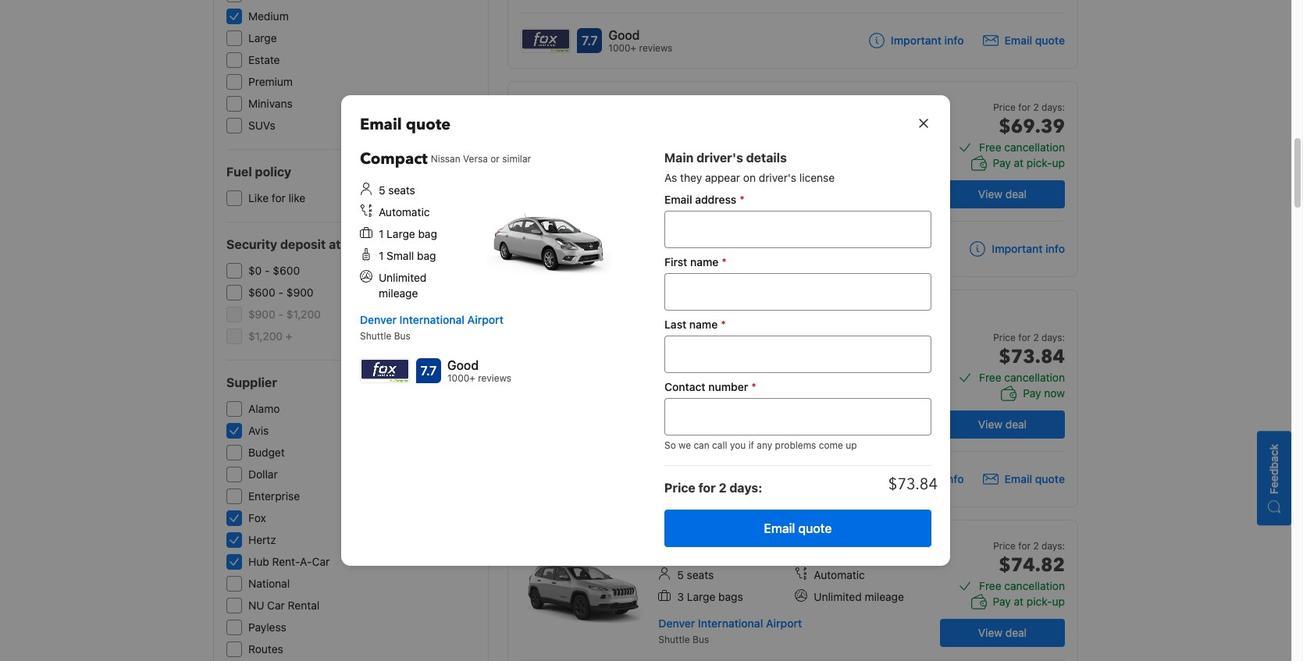 Task type: describe. For each thing, give the bounding box(es) containing it.
we
[[679, 440, 691, 452]]

large inside the email quote dialog
[[387, 227, 415, 241]]

5 seats for compact
[[379, 184, 416, 197]]

0 vertical spatial $900
[[287, 286, 314, 299]]

2 vertical spatial important
[[891, 473, 942, 486]]

hertz
[[248, 534, 276, 547]]

name for first name
[[691, 255, 719, 269]]

denver international airport shuttle bus inside the email quote dialog
[[360, 313, 504, 342]]

1 horizontal spatial small
[[822, 360, 850, 373]]

security deposit at pick-up
[[227, 237, 390, 252]]

reviews
[[478, 373, 512, 384]]

estate
[[248, 53, 280, 66]]

nissan inside the email quote dialog
[[431, 153, 461, 165]]

budget
[[248, 446, 285, 459]]

0 vertical spatial important
[[891, 34, 942, 47]]

problems
[[775, 440, 817, 452]]

email quote dialog
[[323, 77, 970, 585]]

denver inside denver international airport shuttle bus
[[360, 313, 397, 327]]

dollar
[[248, 468, 278, 481]]

$0
[[248, 264, 262, 277]]

0 vertical spatial driver's
[[697, 151, 744, 165]]

routes
[[248, 643, 283, 656]]

1 horizontal spatial mileage
[[728, 382, 768, 395]]

1 vertical spatial or
[[789, 308, 799, 320]]

2 bags from the top
[[719, 591, 744, 604]]

1 vertical spatial car
[[267, 599, 285, 612]]

1 vertical spatial 1 small bag
[[814, 360, 872, 373]]

hub
[[248, 555, 269, 569]]

for left like
[[272, 191, 286, 205]]

email quote button inside dialog
[[665, 510, 932, 548]]

alamo
[[248, 402, 280, 416]]

avis
[[248, 424, 269, 437]]

versa inside the email quote dialog
[[463, 153, 488, 165]]

1 large bag inside the email quote dialog
[[379, 227, 437, 241]]

details
[[747, 151, 787, 165]]

days: for $73.84
[[1042, 332, 1066, 344]]

feedback button
[[1258, 432, 1292, 526]]

international for product card group containing compact
[[400, 313, 465, 327]]

product card group containing $74.82
[[508, 520, 1079, 662]]

cancellation for $73.84
[[1005, 371, 1066, 384]]

first name *
[[665, 255, 727, 269]]

payless
[[248, 621, 286, 634]]

call
[[713, 440, 728, 452]]

email address *
[[665, 193, 745, 206]]

seats for suv
[[687, 569, 714, 582]]

premium
[[248, 75, 293, 88]]

first
[[665, 255, 688, 269]]

2 for $73.84
[[1034, 332, 1040, 344]]

medium
[[248, 9, 289, 23]]

rental
[[288, 599, 320, 612]]

price for $69.39
[[994, 102, 1016, 113]]

seats for compact
[[388, 184, 416, 197]]

supplier
[[227, 376, 277, 390]]

1 horizontal spatial car
[[312, 555, 330, 569]]

automatic for suv
[[814, 569, 865, 582]]

1 3 large bags from the top
[[678, 152, 744, 165]]

5 for suv
[[678, 569, 684, 582]]

2 vertical spatial mileage
[[865, 591, 905, 604]]

product card group inside the email quote dialog
[[360, 145, 637, 412]]

bus inside denver international airport shuttle bus
[[394, 330, 411, 342]]

free cancellation for $74.82
[[980, 580, 1066, 593]]

international for product card group containing $74.82
[[698, 617, 764, 630]]

or for bag
[[491, 153, 500, 165]]

0 horizontal spatial $900
[[248, 308, 276, 321]]

info for 'important info' button to the top
[[945, 34, 964, 47]]

0 vertical spatial important info button
[[869, 33, 964, 48]]

cherokee
[[718, 538, 760, 550]]

main driver's details as they appear on driver's license
[[665, 151, 835, 184]]

1 horizontal spatial supplied by fox image
[[522, 29, 571, 52]]

view deal for $74.82
[[979, 627, 1027, 640]]

price for $73.84
[[994, 332, 1016, 344]]

price element
[[889, 474, 938, 495]]

1 horizontal spatial unlimited mileage
[[678, 382, 768, 395]]

2 vertical spatial important info
[[891, 473, 964, 486]]

$73.84 inside the email quote dialog
[[889, 474, 938, 495]]

number
[[709, 380, 749, 394]]

1 vertical spatial important
[[992, 242, 1043, 255]]

2 inside the email quote dialog
[[719, 481, 727, 495]]

last name *
[[665, 318, 726, 331]]

now
[[1045, 387, 1066, 400]]

1 vertical spatial important info button
[[971, 241, 1066, 257]]

1 vertical spatial compact nissan versa or similar
[[659, 303, 830, 324]]

$74.82
[[999, 553, 1066, 579]]

price for 2 days:
[[665, 481, 763, 495]]

nu
[[248, 599, 264, 612]]

fuel policy
[[227, 165, 292, 179]]

hub rent-a-car
[[248, 555, 330, 569]]

at for $69.39
[[1015, 156, 1024, 170]]

any
[[757, 440, 773, 452]]

or for bags
[[762, 538, 771, 550]]

rent-
[[272, 555, 300, 569]]

up inside alert
[[846, 440, 857, 452]]

cancellation for $74.82
[[1005, 580, 1066, 593]]

for for $74.82
[[1019, 541, 1031, 552]]

0 vertical spatial $1,200
[[287, 308, 321, 321]]

0 vertical spatial $600
[[273, 264, 300, 277]]

nu car rental
[[248, 599, 320, 612]]

product card group containing $73.84
[[508, 290, 1084, 508]]

name for last name
[[690, 318, 718, 331]]

shuttle inside denver international airport shuttle bus
[[360, 330, 392, 342]]

price for 2 days: $69.39
[[994, 102, 1066, 140]]

1 small bag inside the email quote dialog
[[379, 249, 436, 262]]

* for email address *
[[740, 193, 745, 206]]

days: for $74.82
[[1042, 541, 1066, 552]]

you
[[730, 440, 746, 452]]

price for $74.82
[[994, 541, 1016, 552]]

pay now
[[1024, 387, 1066, 400]]

price inside the email quote dialog
[[665, 481, 696, 495]]

pay at pick-up for $74.82
[[993, 595, 1066, 609]]

$69.39
[[999, 114, 1066, 140]]

license
[[800, 171, 835, 184]]

if
[[749, 440, 755, 452]]

deal for $73.84
[[1006, 418, 1027, 431]]

so we can call you if any problems come up
[[665, 440, 857, 452]]

main
[[665, 151, 694, 165]]

2 horizontal spatial unlimited
[[814, 591, 862, 604]]

free cancellation for $73.84
[[980, 371, 1066, 384]]

compact inside the email quote dialog
[[360, 148, 428, 170]]

good
[[448, 359, 479, 373]]

pay at pick-up for $69.39
[[993, 156, 1066, 170]]

1000+
[[448, 373, 476, 384]]

product card group containing important info
[[508, 0, 1084, 69]]

email quote button for 'important info' button to the top
[[983, 33, 1066, 48]]

view deal button for $69.39
[[941, 180, 1066, 209]]

1 vertical spatial at
[[329, 237, 341, 252]]

minivans
[[248, 97, 293, 110]]

1 vertical spatial 1 large bag
[[678, 360, 736, 373]]

a-
[[300, 555, 312, 569]]

so
[[665, 440, 676, 452]]

1 horizontal spatial driver's
[[759, 171, 797, 184]]

suvs
[[248, 119, 276, 132]]



Task type: locate. For each thing, give the bounding box(es) containing it.
0 vertical spatial 1 small bag
[[379, 249, 436, 262]]

for inside the price for 2 days: $73.84
[[1019, 332, 1031, 344]]

jeep
[[693, 538, 715, 550]]

deal
[[1006, 187, 1027, 201], [1006, 418, 1027, 431], [1006, 627, 1027, 640]]

1 vertical spatial pay
[[1024, 387, 1042, 400]]

3
[[678, 152, 684, 165], [678, 591, 684, 604]]

pay
[[993, 156, 1012, 170], [1024, 387, 1042, 400], [993, 595, 1012, 609]]

fuel
[[227, 165, 252, 179]]

security
[[227, 237, 277, 252]]

1 pay at pick-up from the top
[[993, 156, 1066, 170]]

come
[[819, 440, 844, 452]]

bags up the appear
[[719, 152, 744, 165]]

1 vertical spatial 3 large bags
[[678, 591, 744, 604]]

pay for $69.39
[[993, 156, 1012, 170]]

automatic for compact
[[379, 205, 430, 219]]

0 horizontal spatial $73.84
[[889, 474, 938, 495]]

free cancellation up pay now
[[980, 371, 1066, 384]]

0 vertical spatial 1 large bag
[[379, 227, 437, 241]]

deal down pay now
[[1006, 418, 1027, 431]]

days: for $69.39
[[1042, 102, 1066, 113]]

name right first
[[691, 255, 719, 269]]

seats
[[388, 184, 416, 197], [687, 569, 714, 582]]

quote
[[1036, 34, 1066, 47], [406, 114, 451, 135], [1036, 473, 1066, 486], [799, 522, 832, 536]]

0 horizontal spatial small
[[387, 249, 414, 262]]

denver international airport shuttle bus
[[659, 178, 803, 207], [360, 313, 504, 342], [659, 409, 803, 437], [659, 617, 803, 646]]

email quote button
[[983, 33, 1066, 48], [983, 472, 1066, 487], [665, 510, 932, 548]]

$900 up $900 - $1,200 on the left top of the page
[[287, 286, 314, 299]]

view deal down pay now
[[979, 418, 1027, 431]]

days: up $74.82
[[1042, 541, 1066, 552]]

price
[[994, 102, 1016, 113], [994, 332, 1016, 344], [665, 481, 696, 495], [994, 541, 1016, 552]]

up
[[1053, 156, 1066, 170], [375, 237, 390, 252], [846, 440, 857, 452], [1053, 595, 1066, 609]]

- down '$600 - $900'
[[279, 308, 284, 321]]

cancellation for $69.39
[[1005, 141, 1066, 154]]

1 vertical spatial view deal button
[[941, 411, 1066, 439]]

for down can
[[699, 481, 716, 495]]

days: inside price for 2 days: $74.82
[[1042, 541, 1066, 552]]

car
[[312, 555, 330, 569], [267, 599, 285, 612]]

days: up $69.39
[[1042, 102, 1066, 113]]

unlimited mileage inside the email quote dialog
[[379, 271, 427, 300]]

email quote button for bottommost 'important info' button
[[983, 472, 1066, 487]]

1 vertical spatial unlimited
[[678, 382, 726, 395]]

* for last name *
[[721, 318, 726, 331]]

* right last
[[721, 318, 726, 331]]

pick- for $69.39
[[1027, 156, 1053, 170]]

pay left "now"
[[1024, 387, 1042, 400]]

days: up "now"
[[1042, 332, 1066, 344]]

1 vertical spatial automatic
[[814, 569, 865, 582]]

2 for $74.82
[[1034, 541, 1040, 552]]

view deal down $74.82
[[979, 627, 1027, 640]]

free for $74.82
[[980, 580, 1002, 593]]

1 vertical spatial pick-
[[344, 237, 375, 252]]

$1,200 +
[[248, 330, 293, 343]]

1 vertical spatial nissan
[[730, 308, 759, 320]]

5 seats for suv
[[678, 569, 714, 582]]

name right last
[[690, 318, 718, 331]]

last
[[665, 318, 687, 331]]

1 view deal from the top
[[979, 187, 1027, 201]]

3 view deal from the top
[[979, 627, 1027, 640]]

cancellation
[[1005, 141, 1066, 154], [1005, 371, 1066, 384], [1005, 580, 1066, 593]]

bus
[[693, 195, 710, 207], [394, 330, 411, 342], [693, 426, 710, 437], [693, 634, 710, 646]]

- up $900 - $1,200 on the left top of the page
[[279, 286, 284, 299]]

similar for unlimited mileage
[[774, 538, 803, 550]]

good 1000+ reviews
[[448, 359, 512, 384]]

view deal for $69.39
[[979, 187, 1027, 201]]

5 seats
[[379, 184, 416, 197], [678, 569, 714, 582]]

$600 down $0
[[248, 286, 276, 299]]

cancellation down $74.82
[[1005, 580, 1066, 593]]

None telephone field
[[665, 398, 932, 436]]

0 horizontal spatial mileage
[[379, 287, 418, 300]]

none telephone field inside the email quote dialog
[[665, 398, 932, 436]]

0 horizontal spatial compact nissan versa or similar
[[360, 148, 531, 170]]

for inside price for 2 days: $74.82
[[1019, 541, 1031, 552]]

* for contact number *
[[752, 380, 757, 394]]

1 vertical spatial suv
[[659, 534, 690, 555]]

days: inside the email quote dialog
[[730, 481, 763, 495]]

1 vertical spatial $900
[[248, 308, 276, 321]]

pick-
[[1027, 156, 1053, 170], [344, 237, 375, 252], [1027, 595, 1053, 609]]

none email field inside the email quote dialog
[[665, 211, 932, 248]]

2 free cancellation from the top
[[980, 371, 1066, 384]]

suv for suv
[[659, 95, 690, 116]]

0 vertical spatial 5 seats
[[379, 184, 416, 197]]

0 vertical spatial at
[[1015, 156, 1024, 170]]

for for $69.39
[[1019, 102, 1031, 113]]

view deal
[[979, 187, 1027, 201], [979, 418, 1027, 431], [979, 627, 1027, 640]]

deposit
[[280, 237, 326, 252]]

pay down $69.39
[[993, 156, 1012, 170]]

2 vertical spatial view deal
[[979, 627, 1027, 640]]

2
[[1034, 102, 1040, 113], [1034, 332, 1040, 344], [719, 481, 727, 495], [1034, 541, 1040, 552]]

policy
[[255, 165, 292, 179]]

view deal button
[[941, 180, 1066, 209], [941, 411, 1066, 439], [941, 620, 1066, 648]]

1 horizontal spatial unlimited
[[678, 382, 726, 395]]

2 vertical spatial info
[[945, 473, 964, 486]]

important info for 'important info' button to the top
[[891, 34, 964, 47]]

2 pay at pick-up from the top
[[993, 595, 1066, 609]]

view deal button down $69.39
[[941, 180, 1066, 209]]

can
[[694, 440, 710, 452]]

0 vertical spatial info
[[945, 34, 964, 47]]

0 vertical spatial or
[[491, 153, 500, 165]]

2 down call
[[719, 481, 727, 495]]

bags down suv jeep cherokee or similar
[[719, 591, 744, 604]]

for up $69.39
[[1019, 102, 1031, 113]]

for up pay now
[[1019, 332, 1031, 344]]

2 vertical spatial cancellation
[[1005, 580, 1066, 593]]

0 horizontal spatial 1 small bag
[[379, 249, 436, 262]]

view deal button down pay now
[[941, 411, 1066, 439]]

5 seats inside the email quote dialog
[[379, 184, 416, 197]]

0 horizontal spatial car
[[267, 599, 285, 612]]

3 large bags up the appear
[[678, 152, 744, 165]]

7.7
[[421, 364, 437, 378]]

0 vertical spatial pay
[[993, 156, 1012, 170]]

at down $69.39
[[1015, 156, 1024, 170]]

small inside the email quote dialog
[[387, 249, 414, 262]]

similar for 1 small bag
[[502, 153, 531, 165]]

mileage inside the email quote dialog
[[379, 287, 418, 300]]

1 vertical spatial 3
[[678, 591, 684, 604]]

0 horizontal spatial unlimited
[[379, 271, 427, 284]]

info for 'important info' button to the middle
[[1046, 242, 1066, 255]]

mileage
[[379, 287, 418, 300], [728, 382, 768, 395], [865, 591, 905, 604]]

car right rent-
[[312, 555, 330, 569]]

2 vertical spatial free cancellation
[[980, 580, 1066, 593]]

- for $0
[[265, 264, 270, 277]]

important info button
[[869, 33, 964, 48], [971, 241, 1066, 257], [869, 472, 964, 487]]

1 vertical spatial $1,200
[[248, 330, 283, 343]]

3 large bags down jeep
[[678, 591, 744, 604]]

free down the price for 2 days: $73.84 on the right
[[980, 371, 1002, 384]]

0 horizontal spatial unlimited mileage
[[379, 271, 427, 300]]

for up $74.82
[[1019, 541, 1031, 552]]

important info for 'important info' button to the middle
[[992, 242, 1066, 255]]

nissan
[[431, 153, 461, 165], [730, 308, 759, 320]]

suv for suv jeep cherokee or similar
[[659, 534, 690, 555]]

7.7 element
[[416, 359, 441, 384]]

* right first
[[722, 255, 727, 269]]

pay at pick-up down $69.39
[[993, 156, 1066, 170]]

1 vertical spatial small
[[822, 360, 850, 373]]

3 view from the top
[[979, 627, 1003, 640]]

0 vertical spatial compact nissan versa or similar
[[360, 148, 531, 170]]

1 vertical spatial name
[[690, 318, 718, 331]]

at right deposit
[[329, 237, 341, 252]]

0 vertical spatial important info
[[891, 34, 964, 47]]

2 vertical spatial important info button
[[869, 472, 964, 487]]

contact number *
[[665, 380, 757, 394]]

customer rating 7.7 good element
[[448, 356, 512, 375]]

free cancellation for $69.39
[[980, 141, 1066, 154]]

free cancellation down $69.39
[[980, 141, 1066, 154]]

0 vertical spatial small
[[387, 249, 414, 262]]

3 down suv jeep cherokee or similar
[[678, 591, 684, 604]]

or inside the email quote dialog
[[491, 153, 500, 165]]

supplied by fox image inside the email quote dialog
[[361, 359, 409, 383]]

1 vertical spatial versa
[[762, 308, 787, 320]]

1 vertical spatial unlimited mileage
[[678, 382, 768, 395]]

3 view deal button from the top
[[941, 620, 1066, 648]]

product card group containing $69.39
[[508, 81, 1084, 277]]

similar inside the email quote dialog
[[502, 153, 531, 165]]

airport
[[766, 178, 803, 191], [468, 313, 504, 327], [766, 409, 803, 422], [766, 617, 803, 630]]

2 vertical spatial or
[[762, 538, 771, 550]]

1 horizontal spatial nissan
[[730, 308, 759, 320]]

compact nissan versa or similar inside the email quote dialog
[[360, 148, 531, 170]]

price for 2 days: $73.84
[[994, 332, 1066, 370]]

for for $73.84
[[1019, 332, 1031, 344]]

5 inside the email quote dialog
[[379, 184, 386, 197]]

1 bags from the top
[[719, 152, 744, 165]]

- right $0
[[265, 264, 270, 277]]

2 view deal from the top
[[979, 418, 1027, 431]]

feedback
[[1268, 444, 1281, 495]]

1 horizontal spatial 5
[[678, 569, 684, 582]]

0 horizontal spatial 1 large bag
[[379, 227, 437, 241]]

3 free cancellation from the top
[[980, 580, 1066, 593]]

2 vertical spatial -
[[279, 308, 284, 321]]

similar inside suv jeep cherokee or similar
[[774, 538, 803, 550]]

deal down $74.82
[[1006, 627, 1027, 640]]

1 horizontal spatial seats
[[687, 569, 714, 582]]

pay down $74.82
[[993, 595, 1012, 609]]

0 vertical spatial view deal
[[979, 187, 1027, 201]]

1 cancellation from the top
[[1005, 141, 1066, 154]]

0 vertical spatial free
[[980, 141, 1002, 154]]

view deal button down $74.82
[[941, 620, 1066, 648]]

3 cancellation from the top
[[1005, 580, 1066, 593]]

price inside "price for 2 days: $69.39"
[[994, 102, 1016, 113]]

as
[[665, 171, 678, 184]]

like
[[248, 191, 269, 205]]

1 horizontal spatial compact
[[659, 303, 727, 324]]

shuttle
[[659, 195, 690, 207], [360, 330, 392, 342], [659, 426, 690, 437], [659, 634, 690, 646]]

- for $900
[[279, 308, 284, 321]]

$0 - $600
[[248, 264, 300, 277]]

pick- right deposit
[[344, 237, 375, 252]]

$900 - $1,200
[[248, 308, 321, 321]]

0 vertical spatial compact
[[360, 148, 428, 170]]

car right nu
[[267, 599, 285, 612]]

suv jeep cherokee or similar
[[659, 534, 803, 555]]

1 vertical spatial pay at pick-up
[[993, 595, 1066, 609]]

3 free from the top
[[980, 580, 1002, 593]]

pay at pick-up down $74.82
[[993, 595, 1066, 609]]

pick- down $69.39
[[1027, 156, 1053, 170]]

versa
[[463, 153, 488, 165], [762, 308, 787, 320]]

0 vertical spatial suv
[[659, 95, 690, 116]]

free cancellation down $74.82
[[980, 580, 1066, 593]]

1 vertical spatial $600
[[248, 286, 276, 299]]

small
[[387, 249, 414, 262], [822, 360, 850, 373]]

1 vertical spatial 5
[[678, 569, 684, 582]]

None email field
[[665, 211, 932, 248]]

2 up $74.82
[[1034, 541, 1040, 552]]

3 large bags
[[678, 152, 744, 165], [678, 591, 744, 604]]

2 vertical spatial pay
[[993, 595, 1012, 609]]

automatic
[[379, 205, 430, 219], [814, 569, 865, 582]]

0 horizontal spatial supplied by fox image
[[361, 359, 409, 383]]

they
[[681, 171, 703, 184]]

1 free cancellation from the top
[[980, 141, 1066, 154]]

at
[[1015, 156, 1024, 170], [329, 237, 341, 252], [1015, 595, 1024, 609]]

so we can call you if any problems come up alert
[[665, 439, 932, 453]]

free down $74.82
[[980, 580, 1002, 593]]

for inside the email quote dialog
[[699, 481, 716, 495]]

1 suv from the top
[[659, 95, 690, 116]]

1 deal from the top
[[1006, 187, 1027, 201]]

pay for $74.82
[[993, 595, 1012, 609]]

name
[[691, 255, 719, 269], [690, 318, 718, 331]]

2 inside price for 2 days: $74.82
[[1034, 541, 1040, 552]]

1 view deal button from the top
[[941, 180, 1066, 209]]

product card group containing compact
[[360, 145, 637, 412]]

$73.84 inside the price for 2 days: $73.84
[[999, 345, 1066, 370]]

automatic inside the email quote dialog
[[379, 205, 430, 219]]

1 vertical spatial free cancellation
[[980, 371, 1066, 384]]

like
[[289, 191, 306, 205]]

0 vertical spatial versa
[[463, 153, 488, 165]]

like for like
[[248, 191, 306, 205]]

fox
[[248, 512, 266, 525]]

1 3 from the top
[[678, 152, 684, 165]]

compact nissan versa or similar
[[360, 148, 531, 170], [659, 303, 830, 324]]

price inside the price for 2 days: $73.84
[[994, 332, 1016, 344]]

2 free from the top
[[980, 371, 1002, 384]]

$1,200 left '+'
[[248, 330, 283, 343]]

0 horizontal spatial compact
[[360, 148, 428, 170]]

view for $74.82
[[979, 627, 1003, 640]]

1 vertical spatial 5 seats
[[678, 569, 714, 582]]

contact
[[665, 380, 706, 394]]

national
[[248, 577, 290, 591]]

for inside "price for 2 days: $69.39"
[[1019, 102, 1031, 113]]

* right number
[[752, 380, 757, 394]]

seats inside the email quote dialog
[[388, 184, 416, 197]]

at down $74.82
[[1015, 595, 1024, 609]]

driver's up the appear
[[697, 151, 744, 165]]

days: down if
[[730, 481, 763, 495]]

0 vertical spatial bags
[[719, 152, 744, 165]]

view deal button for $74.82
[[941, 620, 1066, 648]]

1 vertical spatial important info
[[992, 242, 1066, 255]]

+
[[286, 330, 293, 343]]

view deal down $69.39
[[979, 187, 1027, 201]]

days: inside "price for 2 days: $69.39"
[[1042, 102, 1066, 113]]

1 vertical spatial supplied by fox image
[[361, 359, 409, 383]]

1 horizontal spatial 1 large bag
[[678, 360, 736, 373]]

price for 2 days: $74.82
[[994, 541, 1066, 579]]

1 vertical spatial bags
[[719, 591, 744, 604]]

1 vertical spatial similar
[[801, 308, 830, 320]]

2 vertical spatial similar
[[774, 538, 803, 550]]

1 vertical spatial view deal
[[979, 418, 1027, 431]]

2 3 from the top
[[678, 591, 684, 604]]

2 up pay now
[[1034, 332, 1040, 344]]

0 horizontal spatial versa
[[463, 153, 488, 165]]

2 suv from the top
[[659, 534, 690, 555]]

None text field
[[665, 273, 932, 311], [665, 336, 932, 373], [665, 273, 932, 311], [665, 336, 932, 373]]

2 for $69.39
[[1034, 102, 1040, 113]]

0 vertical spatial 5
[[379, 184, 386, 197]]

important info
[[891, 34, 964, 47], [992, 242, 1066, 255], [891, 473, 964, 486]]

address
[[695, 193, 737, 206]]

- for $600
[[279, 286, 284, 299]]

0 vertical spatial unlimited
[[379, 271, 427, 284]]

1 view from the top
[[979, 187, 1003, 201]]

unlimited mileage
[[379, 271, 427, 300], [678, 382, 768, 395], [814, 591, 905, 604]]

supplied by fox image
[[522, 29, 571, 52], [361, 359, 409, 383]]

* down on
[[740, 193, 745, 206]]

0 horizontal spatial nissan
[[431, 153, 461, 165]]

view for $69.39
[[979, 187, 1003, 201]]

1 vertical spatial info
[[1046, 242, 1066, 255]]

pay for $73.84
[[1024, 387, 1042, 400]]

price inside price for 2 days: $74.82
[[994, 541, 1016, 552]]

3 up as
[[678, 152, 684, 165]]

2 vertical spatial unlimited
[[814, 591, 862, 604]]

$900 up $1,200 +
[[248, 308, 276, 321]]

0 vertical spatial pick-
[[1027, 156, 1053, 170]]

1 small bag
[[379, 249, 436, 262], [814, 360, 872, 373]]

1 free from the top
[[980, 141, 1002, 154]]

pick- down $74.82
[[1027, 595, 1053, 609]]

$1,200 up '+'
[[287, 308, 321, 321]]

driver's down details
[[759, 171, 797, 184]]

supplied by rc - fox image
[[522, 237, 571, 261]]

0 vertical spatial supplied by fox image
[[522, 29, 571, 52]]

or inside suv jeep cherokee or similar
[[762, 538, 771, 550]]

on
[[744, 171, 756, 184]]

view for $73.84
[[979, 418, 1003, 431]]

international inside denver international airport shuttle bus
[[400, 313, 465, 327]]

product card group
[[508, 0, 1084, 69], [508, 81, 1084, 277], [360, 145, 637, 412], [508, 290, 1084, 508], [508, 520, 1079, 662]]

deal for $69.39
[[1006, 187, 1027, 201]]

2 inside "price for 2 days: $69.39"
[[1034, 102, 1040, 113]]

free down $69.39
[[980, 141, 1002, 154]]

cancellation down $69.39
[[1005, 141, 1066, 154]]

0 horizontal spatial driver's
[[697, 151, 744, 165]]

2 vertical spatial email quote button
[[665, 510, 932, 548]]

2 deal from the top
[[1006, 418, 1027, 431]]

1 vertical spatial $73.84
[[889, 474, 938, 495]]

suv left jeep
[[659, 534, 690, 555]]

2 vertical spatial view
[[979, 627, 1003, 640]]

for
[[1019, 102, 1031, 113], [272, 191, 286, 205], [1019, 332, 1031, 344], [699, 481, 716, 495], [1019, 541, 1031, 552]]

pick- for $74.82
[[1027, 595, 1053, 609]]

free for $73.84
[[980, 371, 1002, 384]]

email
[[1005, 34, 1033, 47], [360, 114, 402, 135], [665, 193, 693, 206], [1005, 473, 1033, 486], [764, 522, 796, 536]]

free for $69.39
[[980, 141, 1002, 154]]

2 horizontal spatial mileage
[[865, 591, 905, 604]]

$600 up '$600 - $900'
[[273, 264, 300, 277]]

at for $74.82
[[1015, 595, 1024, 609]]

2 inside the price for 2 days: $73.84
[[1034, 332, 1040, 344]]

cancellation up pay now
[[1005, 371, 1066, 384]]

* for first name *
[[722, 255, 727, 269]]

1 vertical spatial free
[[980, 371, 1002, 384]]

enterprise
[[248, 490, 300, 503]]

1 horizontal spatial or
[[762, 538, 771, 550]]

0 vertical spatial deal
[[1006, 187, 1027, 201]]

deal for $74.82
[[1006, 627, 1027, 640]]

international for product card group containing $69.39
[[698, 178, 764, 191]]

view deal for $73.84
[[979, 418, 1027, 431]]

view deal button for $73.84
[[941, 411, 1066, 439]]

2 cancellation from the top
[[1005, 371, 1066, 384]]

2 view from the top
[[979, 418, 1003, 431]]

airport inside denver international airport shuttle bus
[[468, 313, 504, 327]]

$600 - $900
[[248, 286, 314, 299]]

days: inside the price for 2 days: $73.84
[[1042, 332, 1066, 344]]

2 vertical spatial pick-
[[1027, 595, 1053, 609]]

5 for compact
[[379, 184, 386, 197]]

suv up main
[[659, 95, 690, 116]]

3 deal from the top
[[1006, 627, 1027, 640]]

2 3 large bags from the top
[[678, 591, 744, 604]]

unlimited inside the email quote dialog
[[379, 271, 427, 284]]

2 view deal button from the top
[[941, 411, 1066, 439]]

2 vertical spatial unlimited mileage
[[814, 591, 905, 604]]

appear
[[706, 171, 741, 184]]

0 vertical spatial nissan
[[431, 153, 461, 165]]

2 up $69.39
[[1034, 102, 1040, 113]]

0 vertical spatial name
[[691, 255, 719, 269]]

deal down $69.39
[[1006, 187, 1027, 201]]



Task type: vqa. For each thing, say whether or not it's contained in the screenshot.
topmost Car
yes



